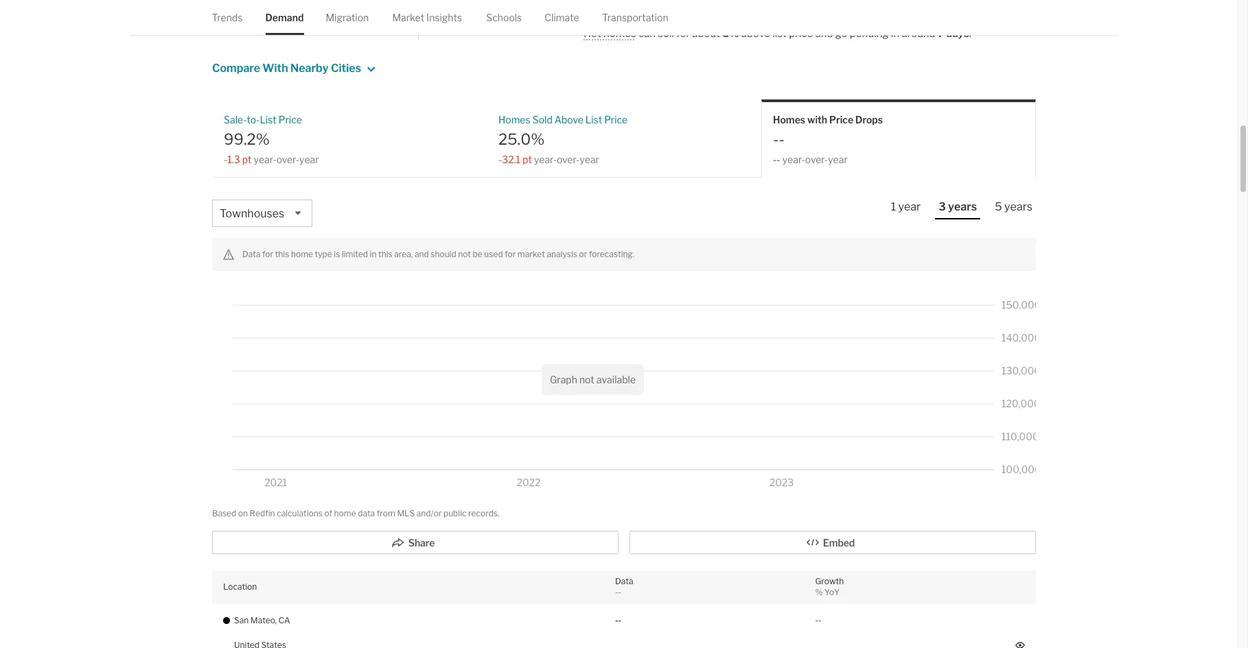Task type: vqa. For each thing, say whether or not it's contained in the screenshot.
Price in the Homes Sold Above List Price 25.0% -32.1 pt year-over-year
yes



Task type: locate. For each thing, give the bounding box(es) containing it.
data for for
[[242, 249, 261, 259]]

not left be
[[458, 249, 471, 259]]

1 horizontal spatial list
[[586, 114, 602, 126]]

homes inside homes with price drops -- -- year-over-year
[[773, 114, 805, 126]]

over- inside sale-to-list price 99.2% -1.3 pt year-over-year
[[276, 153, 299, 165]]

0 horizontal spatial home
[[291, 249, 313, 259]]

on
[[238, 509, 248, 519]]

drops
[[856, 114, 883, 126]]

0 vertical spatial home
[[291, 249, 313, 259]]

1 vertical spatial home
[[334, 509, 356, 519]]

average
[[604, 10, 643, 22]]

0 horizontal spatial year-
[[254, 153, 276, 165]]

redfin right on in the left of the page
[[250, 509, 275, 519]]

1 horizontal spatial sell
[[680, 10, 696, 22]]

pt
[[242, 153, 252, 165], [523, 153, 532, 165]]

1 horizontal spatial not
[[579, 374, 594, 386]]

year inside button
[[898, 200, 921, 213]]

mls
[[397, 509, 415, 519]]

0 horizontal spatial data
[[242, 249, 261, 259]]

homes
[[645, 10, 678, 22], [603, 27, 636, 40]]

the
[[584, 10, 602, 22]]

townhouses
[[220, 207, 284, 220]]

-
[[773, 131, 779, 148], [779, 131, 785, 148], [224, 153, 227, 165], [498, 153, 502, 165], [773, 153, 777, 165], [777, 153, 780, 165], [615, 588, 618, 598], [618, 588, 621, 598], [615, 616, 618, 626], [618, 616, 621, 626], [815, 616, 818, 626], [818, 616, 822, 626]]

2 years from the left
[[1005, 200, 1033, 213]]

1 horizontal spatial year-
[[534, 153, 557, 165]]

0 horizontal spatial homes
[[498, 114, 531, 126]]

redfin left compete
[[437, 7, 467, 19]]

3 over- from the left
[[805, 153, 828, 165]]

home left type
[[291, 249, 313, 259]]

5 years
[[995, 200, 1033, 213]]

1 horizontal spatial pt
[[523, 153, 532, 165]]

compete
[[469, 7, 511, 19]]

pt right 32.1
[[523, 153, 532, 165]]

records.
[[468, 509, 499, 519]]

1 vertical spatial in
[[370, 249, 377, 259]]

0 vertical spatial in
[[891, 27, 900, 40]]

market insights
[[393, 12, 462, 23]]

™
[[539, 7, 549, 19]]

2 this from the left
[[378, 249, 393, 259]]

homes for 25.0%
[[498, 114, 531, 126]]

99.2%
[[224, 131, 270, 148]]

5
[[995, 200, 1002, 213]]

home right of
[[334, 509, 356, 519]]

sell right can
[[658, 27, 674, 40]]

0 vertical spatial not
[[458, 249, 471, 259]]

go
[[835, 27, 848, 40]]

compare
[[212, 62, 260, 75]]

0 vertical spatial data
[[242, 249, 261, 259]]

price
[[279, 114, 302, 126], [604, 114, 628, 126], [829, 114, 854, 126]]

1 horizontal spatial and
[[815, 27, 833, 40]]

3 price from the left
[[829, 114, 854, 126]]

1 list from the left
[[260, 114, 277, 126]]

0 horizontal spatial redfin
[[250, 509, 275, 519]]

homes left with
[[773, 114, 805, 126]]

not right the graph
[[579, 374, 594, 386]]

schools
[[487, 12, 522, 23]]

homes down average
[[603, 27, 636, 40]]

0 horizontal spatial list
[[260, 114, 277, 126]]

1 horizontal spatial homes
[[773, 114, 805, 126]]

pt inside sale-to-list price 99.2% -1.3 pt year-over-year
[[242, 153, 252, 165]]

1 vertical spatial sell
[[658, 27, 674, 40]]

based
[[212, 509, 236, 519]]

public
[[444, 509, 467, 519]]

2 horizontal spatial over-
[[805, 153, 828, 165]]

0 vertical spatial homes
[[645, 10, 678, 22]]

year-
[[254, 153, 276, 165], [534, 153, 557, 165], [782, 153, 805, 165]]

ca
[[279, 616, 290, 626]]

and
[[815, 27, 833, 40], [415, 249, 429, 259]]

forecasting.
[[589, 249, 635, 259]]

0 horizontal spatial pt
[[242, 153, 252, 165]]

0 horizontal spatial over-
[[276, 153, 299, 165]]

the average homes  sell for about hot homes can  sell for about 8% above list price and  go pending in around 7 days .
[[584, 10, 971, 40]]

1 horizontal spatial price
[[604, 114, 628, 126]]

1 horizontal spatial redfin
[[437, 7, 467, 19]]

should
[[431, 249, 456, 259]]

about left the 8%
[[692, 27, 720, 40]]

over- right 1.3
[[276, 153, 299, 165]]

7
[[938, 27, 944, 40]]

year
[[299, 153, 319, 165], [580, 153, 599, 165], [828, 153, 848, 165], [898, 200, 921, 213]]

years
[[948, 200, 977, 213], [1005, 200, 1033, 213]]

days
[[946, 27, 969, 40]]

years inside button
[[1005, 200, 1033, 213]]

1
[[891, 200, 896, 213]]

.
[[969, 27, 971, 40]]

migration link
[[326, 0, 369, 35]]

1 vertical spatial homes
[[603, 27, 636, 40]]

2 price from the left
[[604, 114, 628, 126]]

this left type
[[275, 249, 289, 259]]

2 homes from the left
[[773, 114, 805, 126]]

price right with
[[829, 114, 854, 126]]

in
[[891, 27, 900, 40], [370, 249, 377, 259]]

1 vertical spatial about
[[692, 27, 720, 40]]

-- down %
[[815, 616, 822, 626]]

2 horizontal spatial year-
[[782, 153, 805, 165]]

1 price from the left
[[279, 114, 302, 126]]

year- inside homes with price drops -- -- year-over-year
[[782, 153, 805, 165]]

list up 99.2%
[[260, 114, 277, 126]]

over- for 99.2%
[[276, 153, 299, 165]]

list
[[260, 114, 277, 126], [586, 114, 602, 126]]

trends
[[212, 12, 243, 23]]

in left around
[[891, 27, 900, 40]]

1 horizontal spatial years
[[1005, 200, 1033, 213]]

in inside 'the average homes  sell for about hot homes can  sell for about 8% above list price and  go pending in around 7 days .'
[[891, 27, 900, 40]]

with
[[263, 62, 288, 75]]

--
[[615, 616, 621, 626], [815, 616, 822, 626]]

embed button
[[630, 531, 1036, 555]]

1 over- from the left
[[276, 153, 299, 165]]

around
[[902, 27, 936, 40]]

1 horizontal spatial data
[[615, 577, 633, 587]]

1 vertical spatial data
[[615, 577, 633, 587]]

1 horizontal spatial home
[[334, 509, 356, 519]]

3 year- from the left
[[782, 153, 805, 165]]

year- inside homes sold above list price 25.0% -32.1 pt year-over-year
[[534, 153, 557, 165]]

price right above
[[604, 114, 628, 126]]

hot
[[584, 27, 601, 40]]

years right 5
[[1005, 200, 1033, 213]]

1 year
[[891, 200, 921, 213]]

0 horizontal spatial sell
[[658, 27, 674, 40]]

climate link
[[545, 0, 580, 35]]

from
[[377, 509, 395, 519]]

demand
[[266, 12, 304, 23]]

- inside homes sold above list price 25.0% -32.1 pt year-over-year
[[498, 153, 502, 165]]

over- down with
[[805, 153, 828, 165]]

2 year- from the left
[[534, 153, 557, 165]]

insights
[[427, 12, 462, 23]]

-- down data --
[[615, 616, 621, 626]]

homes for -
[[773, 114, 805, 126]]

this
[[275, 249, 289, 259], [378, 249, 393, 259]]

list inside sale-to-list price 99.2% -1.3 pt year-over-year
[[260, 114, 277, 126]]

this left area,
[[378, 249, 393, 259]]

over- inside homes sold above list price 25.0% -32.1 pt year-over-year
[[557, 153, 580, 165]]

1 vertical spatial redfin
[[250, 509, 275, 519]]

can
[[638, 27, 656, 40]]

about up the 8%
[[715, 10, 743, 22]]

list inside homes sold above list price 25.0% -32.1 pt year-over-year
[[586, 114, 602, 126]]

years right "3"
[[948, 200, 977, 213]]

for
[[699, 10, 712, 22], [676, 27, 690, 40], [262, 249, 273, 259], [505, 249, 516, 259]]

0 horizontal spatial this
[[275, 249, 289, 259]]

1 horizontal spatial --
[[815, 616, 822, 626]]

transportation
[[602, 12, 669, 23]]

market
[[518, 249, 545, 259]]

1 vertical spatial and
[[415, 249, 429, 259]]

be
[[473, 249, 483, 259]]

climate
[[545, 12, 580, 23]]

2 horizontal spatial price
[[829, 114, 854, 126]]

and right area,
[[415, 249, 429, 259]]

1 horizontal spatial this
[[378, 249, 393, 259]]

price inside sale-to-list price 99.2% -1.3 pt year-over-year
[[279, 114, 302, 126]]

not
[[458, 249, 471, 259], [579, 374, 594, 386]]

nearby
[[290, 62, 329, 75]]

0 vertical spatial and
[[815, 27, 833, 40]]

years for 3 years
[[948, 200, 977, 213]]

0 horizontal spatial price
[[279, 114, 302, 126]]

1 year- from the left
[[254, 153, 276, 165]]

homes up 25.0% on the left
[[498, 114, 531, 126]]

1 horizontal spatial over-
[[557, 153, 580, 165]]

schools link
[[487, 0, 522, 35]]

1 homes from the left
[[498, 114, 531, 126]]

and left go
[[815, 27, 833, 40]]

homes up can
[[645, 10, 678, 22]]

1 years from the left
[[948, 200, 977, 213]]

1 horizontal spatial in
[[891, 27, 900, 40]]

2 pt from the left
[[523, 153, 532, 165]]

sell right transportation
[[680, 10, 696, 22]]

price inside homes sold above list price 25.0% -32.1 pt year-over-year
[[604, 114, 628, 126]]

3 years
[[939, 200, 977, 213]]

price right to-
[[279, 114, 302, 126]]

%
[[815, 588, 823, 598]]

over- inside homes with price drops -- -- year-over-year
[[805, 153, 828, 165]]

year- inside sale-to-list price 99.2% -1.3 pt year-over-year
[[254, 153, 276, 165]]

sell
[[680, 10, 696, 22], [658, 27, 674, 40]]

pt right 1.3
[[242, 153, 252, 165]]

0 horizontal spatial not
[[458, 249, 471, 259]]

1 pt from the left
[[242, 153, 252, 165]]

2 over- from the left
[[557, 153, 580, 165]]

migration
[[326, 12, 369, 23]]

over- down above
[[557, 153, 580, 165]]

year- for --
[[782, 153, 805, 165]]

homes with price drops -- -- year-over-year
[[773, 114, 883, 165]]

2 list from the left
[[586, 114, 602, 126]]

year- for 99.2%
[[254, 153, 276, 165]]

list right above
[[586, 114, 602, 126]]

0 horizontal spatial --
[[615, 616, 621, 626]]

list
[[773, 27, 787, 40]]

in right limited
[[370, 249, 377, 259]]

years inside button
[[948, 200, 977, 213]]

0 horizontal spatial years
[[948, 200, 977, 213]]

homes inside homes sold above list price 25.0% -32.1 pt year-over-year
[[498, 114, 531, 126]]

years for 5 years
[[1005, 200, 1033, 213]]

or
[[579, 249, 587, 259]]



Task type: describe. For each thing, give the bounding box(es) containing it.
and inside 'the average homes  sell for about hot homes can  sell for about 8% above list price and  go pending in around 7 days .'
[[815, 27, 833, 40]]

score
[[513, 7, 539, 19]]

1 this from the left
[[275, 249, 289, 259]]

0 horizontal spatial homes
[[603, 27, 636, 40]]

growth
[[815, 577, 844, 587]]

price inside homes with price drops -- -- year-over-year
[[829, 114, 854, 126]]

of
[[324, 509, 332, 519]]

year inside homes with price drops -- -- year-over-year
[[828, 153, 848, 165]]

pt inside homes sold above list price 25.0% -32.1 pt year-over-year
[[523, 153, 532, 165]]

5 years button
[[992, 200, 1036, 218]]

is
[[334, 249, 340, 259]]

market insights link
[[393, 0, 462, 35]]

0 vertical spatial sell
[[680, 10, 696, 22]]

1 vertical spatial not
[[579, 374, 594, 386]]

32.1
[[502, 153, 521, 165]]

growth % yoy
[[815, 577, 844, 598]]

redfin compete score ™
[[437, 7, 549, 19]]

trends link
[[212, 0, 243, 35]]

share button
[[212, 531, 619, 555]]

market
[[393, 12, 425, 23]]

over- for --
[[805, 153, 828, 165]]

yoy
[[825, 588, 840, 598]]

year inside sale-to-list price 99.2% -1.3 pt year-over-year
[[299, 153, 319, 165]]

price
[[789, 27, 813, 40]]

and/or
[[417, 509, 442, 519]]

cities
[[331, 62, 361, 75]]

1 -- from the left
[[615, 616, 621, 626]]

location
[[223, 582, 257, 593]]

transportation link
[[602, 0, 669, 35]]

san mateo, ca
[[234, 616, 290, 626]]

embed
[[823, 537, 855, 549]]

used
[[484, 249, 503, 259]]

data for this home type is limited in this area,      and should not be used for market analysis or forecasting.
[[242, 249, 635, 259]]

data
[[358, 509, 375, 519]]

calculations
[[277, 509, 323, 519]]

data --
[[615, 577, 633, 598]]

8%
[[722, 27, 739, 40]]

mateo,
[[250, 616, 277, 626]]

above
[[741, 27, 770, 40]]

share
[[408, 537, 435, 549]]

sale-to-list price 99.2% -1.3 pt year-over-year
[[224, 114, 319, 165]]

sold
[[533, 114, 553, 126]]

to-
[[247, 114, 260, 126]]

0 horizontal spatial and
[[415, 249, 429, 259]]

based on redfin calculations of home data from mls and/or public records.
[[212, 509, 499, 519]]

1 year button
[[888, 200, 924, 218]]

3 years button
[[935, 200, 981, 220]]

25.0%
[[498, 131, 545, 148]]

0 vertical spatial redfin
[[437, 7, 467, 19]]

above
[[555, 114, 583, 126]]

san
[[234, 616, 249, 626]]

3
[[939, 200, 946, 213]]

graph
[[550, 374, 577, 386]]

0 vertical spatial about
[[715, 10, 743, 22]]

pending
[[850, 27, 889, 40]]

with
[[807, 114, 827, 126]]

data for -
[[615, 577, 633, 587]]

graph not available
[[550, 374, 636, 386]]

type
[[315, 249, 332, 259]]

sale-
[[224, 114, 247, 126]]

available
[[596, 374, 636, 386]]

demand link
[[266, 0, 304, 35]]

- inside sale-to-list price 99.2% -1.3 pt year-over-year
[[224, 153, 227, 165]]

year inside homes sold above list price 25.0% -32.1 pt year-over-year
[[580, 153, 599, 165]]

1 horizontal spatial homes
[[645, 10, 678, 22]]

limited
[[342, 249, 368, 259]]

2 -- from the left
[[815, 616, 822, 626]]

homes sold above list price 25.0% -32.1 pt year-over-year
[[498, 114, 628, 165]]

0 horizontal spatial in
[[370, 249, 377, 259]]

1.3
[[227, 153, 240, 165]]

analysis
[[547, 249, 577, 259]]

compare with nearby cities
[[212, 62, 361, 75]]

area,
[[394, 249, 413, 259]]



